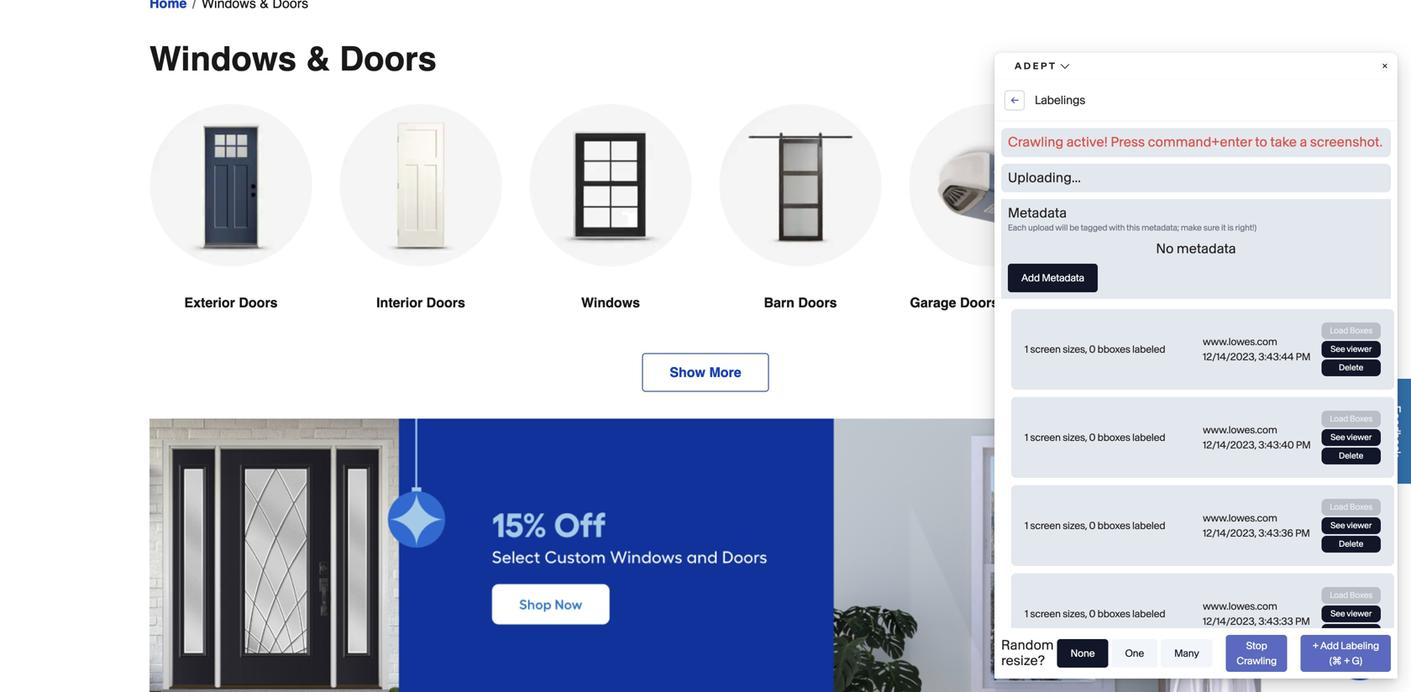 Task type: locate. For each thing, give the bounding box(es) containing it.
barn
[[764, 295, 795, 310]]

e up d
[[1390, 413, 1404, 419]]

doors inside interior doors link
[[427, 295, 465, 310]]

e up b
[[1390, 419, 1404, 426]]

doors for garage doors & openers
[[960, 295, 999, 310]]

show
[[670, 365, 706, 380]]

exterior doors link
[[150, 104, 313, 353]]

0 vertical spatial windows
[[150, 39, 297, 78]]

doors inside exterior doors link
[[239, 295, 278, 310]]

f e e d b a c k button
[[1382, 379, 1412, 484]]

&
[[306, 39, 330, 78], [1003, 295, 1013, 310]]

0 horizontal spatial &
[[306, 39, 330, 78]]

0 horizontal spatial windows
[[150, 39, 297, 78]]

a blue six-lite, two-panel, shaker-style exterior door. image
[[150, 104, 313, 267]]

garage
[[910, 295, 957, 310]]

openers
[[1016, 295, 1071, 310]]

1 horizontal spatial &
[[1003, 295, 1013, 310]]

show more button
[[642, 353, 769, 392]]

1 vertical spatial windows
[[581, 295, 640, 310]]

a
[[1390, 439, 1404, 445]]

garage doors & openers link
[[909, 104, 1072, 353]]

barn doors link
[[719, 104, 882, 353]]

k
[[1390, 451, 1404, 457]]

barn doors
[[764, 295, 837, 310]]

a black double-hung window with six panes. image
[[529, 104, 692, 267]]

windows for windows & doors
[[150, 39, 297, 78]]

e
[[1390, 413, 1404, 419], [1390, 419, 1404, 426]]

windows
[[150, 39, 297, 78], [581, 295, 640, 310]]

doors inside garage doors & openers link
[[960, 295, 999, 310]]

exterior
[[184, 295, 235, 310]]

1 horizontal spatial windows
[[581, 295, 640, 310]]

chat invite button image
[[1335, 629, 1386, 681]]

interior doors
[[377, 295, 465, 310]]

1 e from the top
[[1390, 413, 1404, 419]]

doors inside barn doors link
[[799, 295, 837, 310]]

a white three-panel, craftsman-style, prehung interior door with doorframe and hinges. image
[[339, 104, 502, 267]]

advertisement region
[[150, 419, 1262, 692]]

doors for interior doors
[[427, 295, 465, 310]]

doors
[[340, 39, 437, 78], [239, 295, 278, 310], [427, 295, 465, 310], [799, 295, 837, 310], [960, 295, 999, 310]]

c
[[1390, 445, 1404, 451]]

1 vertical spatial &
[[1003, 295, 1013, 310]]

weatherstripping link
[[1099, 104, 1262, 353]]



Task type: describe. For each thing, give the bounding box(es) containing it.
windows & doors
[[150, 39, 437, 78]]

interior
[[377, 295, 423, 310]]

exterior doors
[[184, 295, 278, 310]]

weatherstripping
[[1125, 295, 1236, 310]]

2 e from the top
[[1390, 419, 1404, 426]]

d
[[1390, 426, 1404, 432]]

windows link
[[529, 104, 692, 353]]

doors for exterior doors
[[239, 295, 278, 310]]

a barn door with a brown frame, three frosted glass panels, black hardware and a black track. image
[[719, 104, 882, 267]]

f
[[1390, 405, 1404, 413]]

show more
[[670, 365, 742, 380]]

a piece of white weatherstripping. image
[[1099, 104, 1262, 267]]

a blue chamberlain garage door opener with two white light panels. image
[[909, 104, 1072, 267]]

b
[[1390, 432, 1404, 439]]

windows for windows
[[581, 295, 640, 310]]

0 vertical spatial &
[[306, 39, 330, 78]]

garage doors & openers
[[910, 295, 1071, 310]]

f e e d b a c k
[[1390, 405, 1404, 457]]

interior doors link
[[339, 104, 502, 353]]

doors for barn doors
[[799, 295, 837, 310]]

more
[[710, 365, 742, 380]]



Task type: vqa. For each thing, say whether or not it's contained in the screenshot.
the left the &
yes



